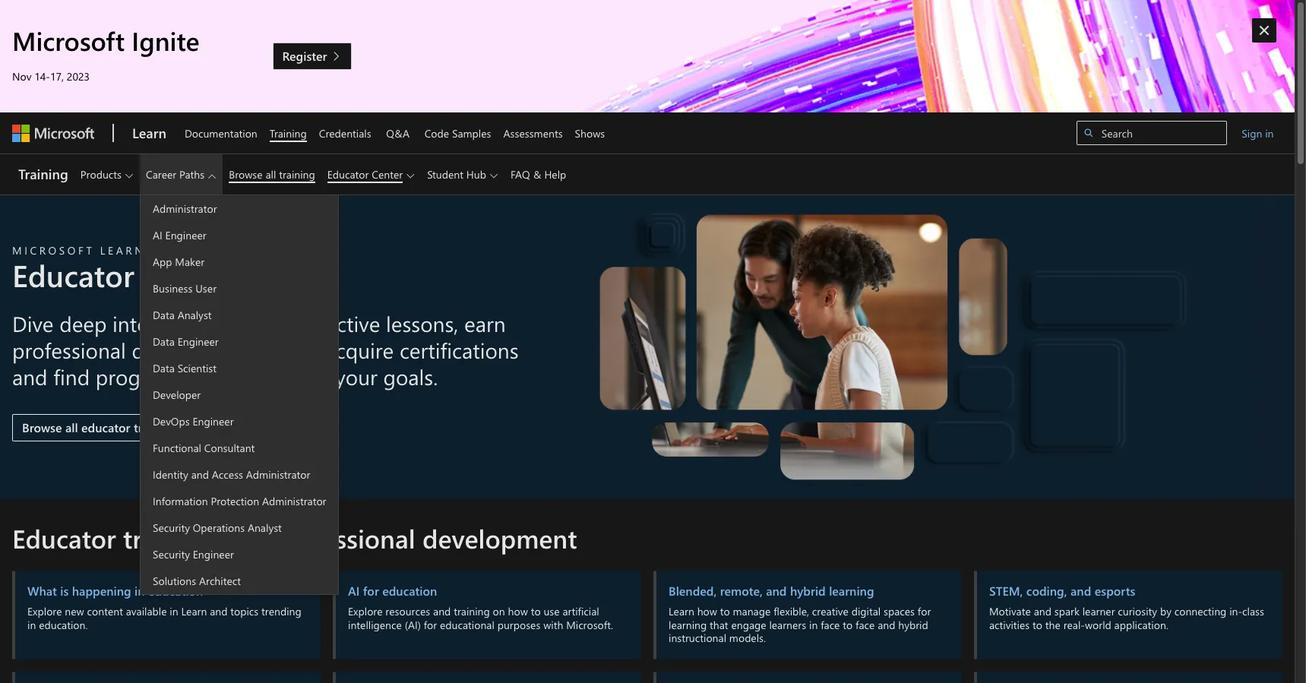 Task type: describe. For each thing, give the bounding box(es) containing it.
browse all educator training
[[22, 419, 177, 435]]

faq & help
[[511, 167, 567, 182]]

and inside 'what is happening in education explore new content available in learn and topics trending in education.'
[[210, 605, 228, 619]]

data scientist link
[[141, 355, 229, 382]]

motivate
[[990, 605, 1031, 619]]

goals.
[[383, 362, 438, 390]]

esports
[[1095, 583, 1136, 599]]

learn inside the learn link
[[132, 124, 166, 142]]

data engineer
[[153, 334, 219, 349]]

application.
[[1115, 618, 1169, 632]]

meet
[[282, 362, 330, 390]]

solutions architect link
[[141, 568, 253, 594]]

learn inside microsoft learn educator center
[[100, 243, 145, 258]]

code
[[425, 126, 449, 140]]

educational
[[440, 618, 495, 632]]

content
[[87, 605, 123, 619]]

creative
[[812, 605, 849, 619]]

explore inside 'what is happening in education explore new content available in learn and topics trending in education.'
[[27, 605, 62, 619]]

information
[[153, 494, 208, 509]]

education inside 'ai for education explore resources and training on how to use artificial intelligence (ai) for educational purposes with microsoft.'
[[382, 583, 437, 599]]

professional inside dive deep into learning with interactive lessons, earn professional development hours, acquire certifications and find programs that help meet your goals.
[[12, 336, 126, 364]]

devops
[[153, 414, 190, 429]]

administrator link
[[141, 195, 229, 222]]

in left education. on the left bottom of the page
[[27, 618, 36, 632]]

14-
[[34, 69, 50, 84]]

educator for center
[[327, 167, 369, 182]]

data for data engineer
[[153, 334, 175, 349]]

all for educator
[[65, 419, 78, 435]]

stem,
[[990, 583, 1024, 599]]

ai engineer
[[153, 228, 207, 242]]

engineer for security engineer
[[193, 547, 234, 562]]

training up functional
[[134, 419, 177, 435]]

dive deep into learning with interactive lessons, earn professional development hours, acquire certifications and find programs that help meet your goals.
[[12, 309, 519, 390]]

career paths element
[[140, 195, 339, 595]]

data analyst link
[[141, 302, 224, 328]]

blended,
[[669, 583, 717, 599]]

0 horizontal spatial training link
[[12, 154, 74, 195]]

engage
[[732, 618, 767, 632]]

sign in
[[1242, 126, 1274, 140]]

security operations analyst
[[153, 521, 282, 535]]

and up spark
[[1071, 583, 1092, 599]]

0 vertical spatial administrator
[[153, 201, 217, 216]]

1 vertical spatial analyst
[[248, 521, 282, 535]]

banner containing learn
[[0, 113, 1295, 595]]

career paths button
[[140, 154, 223, 195]]

Search search field
[[1077, 121, 1228, 145]]

hours,
[[262, 336, 319, 364]]

explore inside 'ai for education explore resources and training on how to use artificial intelligence (ai) for educational purposes with microsoft.'
[[348, 605, 383, 619]]

2 vertical spatial administrator
[[262, 494, 326, 509]]

connecting
[[1175, 605, 1227, 619]]

browse all training
[[229, 167, 315, 182]]

stem, coding, and esports link
[[990, 583, 1270, 599]]

functional consultant link
[[141, 435, 267, 461]]

available
[[126, 605, 167, 619]]

scientist
[[178, 361, 217, 376]]

browse for browse all educator training
[[22, 419, 62, 435]]

ai engineer link
[[141, 222, 219, 249]]

educator
[[81, 419, 130, 435]]

in inside banner
[[1266, 126, 1274, 140]]

center inside microsoft learn educator center
[[143, 254, 234, 295]]

security for security engineer
[[153, 547, 190, 562]]

user
[[196, 281, 217, 296]]

browse all educator training link
[[12, 414, 187, 441]]

q&a
[[386, 126, 410, 140]]

help
[[235, 362, 276, 390]]

hub
[[467, 167, 486, 182]]

real-
[[1064, 618, 1085, 632]]

developer
[[153, 388, 201, 402]]

in-
[[1230, 605, 1243, 619]]

learn inside blended, remote, and hybrid learning learn how to manage flexible, creative digital spaces for learning that engage learners in face to face and hybrid instructional models.
[[669, 605, 695, 619]]

training inside banner
[[279, 167, 315, 182]]

microsoft.
[[566, 618, 613, 632]]

nov
[[12, 69, 31, 84]]

1 vertical spatial learning
[[829, 583, 875, 599]]

learners
[[770, 618, 807, 632]]

protection
[[211, 494, 259, 509]]

to inside the stem, coding, and esports motivate and spark learner curiosity by connecting in-class activities to the real-world application.
[[1033, 618, 1043, 632]]

developer link
[[141, 382, 213, 408]]

engineer for ai engineer
[[165, 228, 207, 242]]

2 face from the left
[[856, 618, 875, 632]]

in down what is happening in education link
[[170, 605, 178, 619]]

training inside 'ai for education explore resources and training on how to use artificial intelligence (ai) for educational purposes with microsoft.'
[[454, 605, 490, 619]]

in up available
[[135, 583, 145, 599]]

maker
[[175, 255, 205, 269]]

how inside 'ai for education explore resources and training on how to use artificial intelligence (ai) for educational purposes with microsoft.'
[[508, 605, 528, 619]]

and up flexible,
[[766, 583, 787, 599]]

shows link
[[569, 113, 611, 154]]

learning inside dive deep into learning with interactive lessons, earn professional development hours, acquire certifications and find programs that help meet your goals.
[[155, 309, 232, 337]]

shows
[[575, 126, 605, 140]]

curiosity
[[1118, 605, 1158, 619]]

student hub
[[427, 167, 486, 182]]

all for training
[[266, 167, 276, 182]]

by
[[1161, 605, 1172, 619]]

engineer for devops engineer
[[193, 414, 234, 429]]

educator inside microsoft learn educator center
[[12, 254, 134, 295]]

certifications
[[400, 336, 519, 364]]

career paths
[[146, 167, 205, 182]]

stem, coding, and esports motivate and spark learner curiosity by connecting in-class activities to the real-world application.
[[990, 583, 1265, 632]]

data for data scientist
[[153, 361, 175, 376]]

development inside dive deep into learning with interactive lessons, earn professional development hours, acquire certifications and find programs that help meet your goals.
[[132, 336, 256, 364]]

into
[[113, 309, 149, 337]]

activities
[[990, 618, 1030, 632]]

deep
[[59, 309, 107, 337]]

assessments link
[[497, 113, 569, 154]]

new
[[65, 605, 84, 619]]

Search search field
[[1077, 121, 1228, 145]]

documentation
[[185, 126, 258, 140]]

class
[[1243, 605, 1265, 619]]

interactive
[[283, 309, 380, 337]]

what is happening in education link
[[27, 583, 308, 599]]

microsoft for microsoft ignite
[[12, 23, 125, 58]]

and inside dive deep into learning with interactive lessons, earn professional development hours, acquire certifications and find programs that help meet your goals.
[[12, 362, 48, 390]]

use
[[544, 605, 560, 619]]

architect
[[199, 574, 241, 588]]

devops engineer
[[153, 414, 234, 429]]



Task type: locate. For each thing, give the bounding box(es) containing it.
1 vertical spatial administrator
[[246, 467, 310, 482]]

education
[[148, 583, 203, 599], [382, 583, 437, 599]]

engineer down administrator link at the left of page
[[165, 228, 207, 242]]

0 horizontal spatial hybrid
[[790, 583, 826, 599]]

flexible,
[[774, 605, 810, 619]]

0 vertical spatial microsoft
[[12, 23, 125, 58]]

banner
[[0, 113, 1295, 595]]

browse for browse all training
[[229, 167, 263, 182]]

1 horizontal spatial with
[[544, 618, 564, 632]]

learning down business user
[[155, 309, 232, 337]]

1 horizontal spatial for
[[424, 618, 437, 632]]

browse down the find
[[22, 419, 62, 435]]

educator inside dropdown button
[[327, 167, 369, 182]]

data down business
[[153, 308, 175, 322]]

1 horizontal spatial analyst
[[248, 521, 282, 535]]

educator center
[[327, 167, 403, 182]]

how right on
[[508, 605, 528, 619]]

data inside data engineer link
[[153, 334, 175, 349]]

student hub button
[[421, 154, 505, 195]]

and down coding,
[[1034, 605, 1052, 619]]

ai up app
[[153, 228, 163, 242]]

microsoft up 2023
[[12, 23, 125, 58]]

and down information protection administrator link
[[222, 521, 266, 556]]

help
[[545, 167, 567, 182]]

explore left resources
[[348, 605, 383, 619]]

and right (ai)
[[433, 605, 451, 619]]

find
[[53, 362, 90, 390]]

0 vertical spatial hybrid
[[790, 583, 826, 599]]

educator training and professional development
[[12, 521, 577, 556]]

administrator up ai engineer
[[153, 201, 217, 216]]

dive
[[12, 309, 54, 337]]

training for the left training link
[[18, 165, 68, 183]]

1 vertical spatial development
[[423, 521, 577, 556]]

educator
[[327, 167, 369, 182], [12, 254, 134, 295], [12, 521, 116, 556]]

remote,
[[720, 583, 763, 599]]

ai inside 'ai for education explore resources and training on how to use artificial intelligence (ai) for educational purposes with microsoft.'
[[348, 583, 360, 599]]

documentation link
[[179, 113, 264, 154]]

training
[[279, 167, 315, 182], [134, 419, 177, 435], [123, 521, 215, 556], [454, 605, 490, 619]]

acquire
[[325, 336, 394, 364]]

with inside 'ai for education explore resources and training on how to use artificial intelligence (ai) for educational purposes with microsoft.'
[[544, 618, 564, 632]]

and inside 'ai for education explore resources and training on how to use artificial intelligence (ai) for educational purposes with microsoft.'
[[433, 605, 451, 619]]

1 horizontal spatial that
[[710, 618, 729, 632]]

engineer down security operations analyst
[[193, 547, 234, 562]]

and left the topics
[[210, 605, 228, 619]]

business user
[[153, 281, 217, 296]]

with up help
[[237, 309, 277, 337]]

security operations analyst link
[[141, 515, 294, 541]]

credentials link
[[313, 113, 378, 154]]

0 horizontal spatial that
[[192, 362, 229, 390]]

1 vertical spatial educator
[[12, 254, 134, 295]]

0 vertical spatial data
[[153, 308, 175, 322]]

code samples link
[[419, 113, 497, 154]]

what
[[27, 583, 57, 599]]

1 vertical spatial ai
[[348, 583, 360, 599]]

to left use
[[531, 605, 541, 619]]

data down data analyst link
[[153, 334, 175, 349]]

1 vertical spatial all
[[65, 419, 78, 435]]

coding,
[[1027, 583, 1068, 599]]

data inside data scientist 'link'
[[153, 361, 175, 376]]

sign in link
[[1234, 121, 1283, 145]]

learning up digital
[[829, 583, 875, 599]]

with inside dive deep into learning with interactive lessons, earn professional development hours, acquire certifications and find programs that help meet your goals.
[[237, 309, 277, 337]]

in right learners
[[810, 618, 818, 632]]

2 data from the top
[[153, 334, 175, 349]]

1 vertical spatial professional
[[273, 521, 415, 556]]

analyst down information protection administrator
[[248, 521, 282, 535]]

hybrid up flexible,
[[790, 583, 826, 599]]

your
[[335, 362, 378, 390]]

3 data from the top
[[153, 361, 175, 376]]

paths
[[179, 167, 205, 182]]

educator down credentials link
[[327, 167, 369, 182]]

ai for engineer
[[153, 228, 163, 242]]

to down blended, remote, and hybrid learning link
[[843, 618, 853, 632]]

credentials
[[319, 126, 371, 140]]

in inside blended, remote, and hybrid learning learn how to manage flexible, creative digital spaces for learning that engage learners in face to face and hybrid instructional models.
[[810, 618, 818, 632]]

browse
[[229, 167, 263, 182], [22, 419, 62, 435]]

1 vertical spatial browse
[[22, 419, 62, 435]]

digital
[[852, 605, 881, 619]]

2 security from the top
[[153, 547, 190, 562]]

training down ai for education link on the left bottom
[[454, 605, 490, 619]]

0 horizontal spatial face
[[821, 618, 840, 632]]

training for training link to the right
[[270, 126, 307, 140]]

1 horizontal spatial center
[[372, 167, 403, 182]]

1 data from the top
[[153, 308, 175, 322]]

1 vertical spatial training link
[[12, 154, 74, 195]]

purposes
[[498, 618, 541, 632]]

1 horizontal spatial learning
[[669, 618, 707, 632]]

functional
[[153, 441, 201, 455]]

explore
[[27, 605, 62, 619], [348, 605, 383, 619]]

1 horizontal spatial development
[[423, 521, 577, 556]]

0 vertical spatial learning
[[155, 309, 232, 337]]

data engineer link
[[141, 328, 231, 355]]

hybrid
[[790, 583, 826, 599], [899, 618, 929, 632]]

0 vertical spatial browse
[[229, 167, 263, 182]]

1 security from the top
[[153, 521, 190, 535]]

1 horizontal spatial education
[[382, 583, 437, 599]]

security down information
[[153, 521, 190, 535]]

for inside blended, remote, and hybrid learning learn how to manage flexible, creative digital spaces for learning that engage learners in face to face and hybrid instructional models.
[[918, 605, 931, 619]]

to down remote,
[[720, 605, 730, 619]]

administrator up information protection administrator
[[246, 467, 310, 482]]

0 horizontal spatial all
[[65, 419, 78, 435]]

0 horizontal spatial browse
[[22, 419, 62, 435]]

learning
[[155, 309, 232, 337], [829, 583, 875, 599], [669, 618, 707, 632]]

1 vertical spatial security
[[153, 547, 190, 562]]

0 horizontal spatial explore
[[27, 605, 62, 619]]

ai up the intelligence
[[348, 583, 360, 599]]

the
[[1046, 618, 1061, 632]]

1 horizontal spatial training
[[270, 126, 307, 140]]

0 vertical spatial educator
[[327, 167, 369, 182]]

information protection administrator link
[[141, 488, 339, 515]]

1 vertical spatial microsoft
[[12, 243, 95, 258]]

2 vertical spatial learning
[[669, 618, 707, 632]]

nov 14-17, 2023
[[12, 69, 90, 84]]

2 horizontal spatial learning
[[829, 583, 875, 599]]

what is happening in education explore new content available in learn and topics trending in education.
[[27, 583, 302, 632]]

learn left app
[[100, 243, 145, 258]]

learner
[[1083, 605, 1116, 619]]

0 vertical spatial training
[[270, 126, 307, 140]]

training down information
[[123, 521, 215, 556]]

and inside career paths element
[[191, 467, 209, 482]]

0 horizontal spatial development
[[132, 336, 256, 364]]

2 how from the left
[[698, 605, 717, 619]]

microsoft up 'dive'
[[12, 243, 95, 258]]

artificial
[[563, 605, 600, 619]]

that inside blended, remote, and hybrid learning learn how to manage flexible, creative digital spaces for learning that engage learners in face to face and hybrid instructional models.
[[710, 618, 729, 632]]

face left digital
[[821, 618, 840, 632]]

microsoft learn educator center
[[12, 243, 234, 295]]

solutions architect
[[153, 574, 241, 588]]

1 vertical spatial data
[[153, 334, 175, 349]]

1 horizontal spatial ai
[[348, 583, 360, 599]]

for right (ai)
[[424, 618, 437, 632]]

1 face from the left
[[821, 618, 840, 632]]

security up solutions
[[153, 547, 190, 562]]

that inside dive deep into learning with interactive lessons, earn professional development hours, acquire certifications and find programs that help meet your goals.
[[192, 362, 229, 390]]

1 horizontal spatial all
[[266, 167, 276, 182]]

data inside data analyst link
[[153, 308, 175, 322]]

manage
[[733, 605, 771, 619]]

ai for education link
[[348, 583, 629, 599]]

learn inside 'what is happening in education explore new content available in learn and topics trending in education.'
[[181, 605, 207, 619]]

educator up deep
[[12, 254, 134, 295]]

training up browse all training link
[[270, 126, 307, 140]]

data up the developer
[[153, 361, 175, 376]]

is
[[60, 583, 69, 599]]

0 horizontal spatial for
[[363, 583, 379, 599]]

0 vertical spatial analyst
[[178, 308, 212, 322]]

security for security operations analyst
[[153, 521, 190, 535]]

student
[[427, 167, 464, 182]]

1 vertical spatial training
[[18, 165, 68, 183]]

face left "spaces"
[[856, 618, 875, 632]]

training
[[270, 126, 307, 140], [18, 165, 68, 183]]

business
[[153, 281, 193, 296]]

0 vertical spatial that
[[192, 362, 229, 390]]

training link up browse all training link
[[264, 113, 313, 154]]

assessments
[[504, 126, 563, 140]]

app maker link
[[141, 249, 217, 275]]

earn
[[464, 309, 506, 337]]

2 vertical spatial data
[[153, 361, 175, 376]]

learn down "solutions architect" link
[[181, 605, 207, 619]]

functional consultant
[[153, 441, 255, 455]]

happening
[[72, 583, 131, 599]]

0 vertical spatial with
[[237, 309, 277, 337]]

ai for for
[[348, 583, 360, 599]]

hybrid right digital
[[899, 618, 929, 632]]

how down blended,
[[698, 605, 717, 619]]

education inside 'what is happening in education explore new content available in learn and topics trending in education.'
[[148, 583, 203, 599]]

0 vertical spatial training link
[[264, 113, 313, 154]]

on
[[493, 605, 505, 619]]

data analyst
[[153, 308, 212, 322]]

identity
[[153, 467, 188, 482]]

educator up is
[[12, 521, 116, 556]]

0 horizontal spatial ai
[[153, 228, 163, 242]]

all
[[266, 167, 276, 182], [65, 419, 78, 435]]

sign
[[1242, 126, 1263, 140]]

1 horizontal spatial professional
[[273, 521, 415, 556]]

engineer up scientist
[[178, 334, 219, 349]]

educator for training
[[12, 521, 116, 556]]

training link left products
[[12, 154, 74, 195]]

0 horizontal spatial education
[[148, 583, 203, 599]]

0 vertical spatial all
[[266, 167, 276, 182]]

learn down blended,
[[669, 605, 695, 619]]

0 horizontal spatial professional
[[12, 336, 126, 364]]

business user link
[[141, 275, 229, 302]]

learn up career
[[132, 124, 166, 142]]

&
[[533, 167, 542, 182]]

analyst up data engineer link
[[178, 308, 212, 322]]

0 vertical spatial center
[[372, 167, 403, 182]]

2 explore from the left
[[348, 605, 383, 619]]

resources
[[386, 605, 430, 619]]

learning down blended,
[[669, 618, 707, 632]]

1 vertical spatial that
[[710, 618, 729, 632]]

1 vertical spatial hybrid
[[899, 618, 929, 632]]

2 horizontal spatial for
[[918, 605, 931, 619]]

ignite
[[132, 23, 200, 58]]

training left products
[[18, 165, 68, 183]]

1 how from the left
[[508, 605, 528, 619]]

trending
[[262, 605, 302, 619]]

how inside blended, remote, and hybrid learning learn how to manage flexible, creative digital spaces for learning that engage learners in face to face and hybrid instructional models.
[[698, 605, 717, 619]]

1 education from the left
[[148, 583, 203, 599]]

training down credentials link
[[279, 167, 315, 182]]

to inside 'ai for education explore resources and training on how to use artificial intelligence (ai) for educational purposes with microsoft.'
[[531, 605, 541, 619]]

1 microsoft from the top
[[12, 23, 125, 58]]

2 microsoft from the top
[[12, 243, 95, 258]]

0 horizontal spatial with
[[237, 309, 277, 337]]

microsoft inside microsoft learn educator center
[[12, 243, 95, 258]]

1 horizontal spatial face
[[856, 618, 875, 632]]

0 horizontal spatial training
[[18, 165, 68, 183]]

2 education from the left
[[382, 583, 437, 599]]

register
[[282, 48, 327, 64]]

lessons,
[[386, 309, 459, 337]]

blended, remote, and hybrid learning learn how to manage flexible, creative digital spaces for learning that engage learners in face to face and hybrid instructional models.
[[669, 583, 931, 646]]

and down functional consultant 'link'
[[191, 467, 209, 482]]

1 horizontal spatial how
[[698, 605, 717, 619]]

to left the
[[1033, 618, 1043, 632]]

0 vertical spatial professional
[[12, 336, 126, 364]]

1 horizontal spatial training link
[[264, 113, 313, 154]]

0 horizontal spatial learning
[[155, 309, 232, 337]]

0 horizontal spatial center
[[143, 254, 234, 295]]

ai inside career paths element
[[153, 228, 163, 242]]

administrator
[[153, 201, 217, 216], [246, 467, 310, 482], [262, 494, 326, 509]]

explore down what
[[27, 605, 62, 619]]

in right sign
[[1266, 126, 1274, 140]]

consultant
[[204, 441, 255, 455]]

blended, remote, and hybrid learning link
[[669, 583, 949, 599]]

data for data analyst
[[153, 308, 175, 322]]

0 vertical spatial development
[[132, 336, 256, 364]]

1 explore from the left
[[27, 605, 62, 619]]

engineer for data engineer
[[178, 334, 219, 349]]

and right creative
[[878, 618, 896, 632]]

security engineer
[[153, 547, 234, 562]]

programs
[[96, 362, 186, 390]]

1 vertical spatial center
[[143, 254, 234, 295]]

0 horizontal spatial how
[[508, 605, 528, 619]]

security engineer link
[[141, 541, 246, 568]]

and left the find
[[12, 362, 48, 390]]

microsoft for microsoft learn educator center
[[12, 243, 95, 258]]

world
[[1085, 618, 1112, 632]]

for up the intelligence
[[363, 583, 379, 599]]

0 horizontal spatial analyst
[[178, 308, 212, 322]]

administrator up educator training and professional development
[[262, 494, 326, 509]]

0 vertical spatial security
[[153, 521, 190, 535]]

1 vertical spatial with
[[544, 618, 564, 632]]

1 horizontal spatial hybrid
[[899, 618, 929, 632]]

0 vertical spatial ai
[[153, 228, 163, 242]]

with
[[237, 309, 277, 337], [544, 618, 564, 632]]

browse down documentation
[[229, 167, 263, 182]]

engineer up functional consultant
[[193, 414, 234, 429]]

2 vertical spatial educator
[[12, 521, 116, 556]]

1 horizontal spatial browse
[[229, 167, 263, 182]]

and
[[12, 362, 48, 390], [191, 467, 209, 482], [222, 521, 266, 556], [766, 583, 787, 599], [1071, 583, 1092, 599], [210, 605, 228, 619], [433, 605, 451, 619], [1034, 605, 1052, 619], [878, 618, 896, 632]]

for right "spaces"
[[918, 605, 931, 619]]

center inside dropdown button
[[372, 167, 403, 182]]

with right purposes at the left bottom of page
[[544, 618, 564, 632]]

engineer
[[165, 228, 207, 242], [178, 334, 219, 349], [193, 414, 234, 429], [193, 547, 234, 562]]

solutions
[[153, 574, 196, 588]]

how
[[508, 605, 528, 619], [698, 605, 717, 619]]

spark
[[1055, 605, 1080, 619]]

1 horizontal spatial explore
[[348, 605, 383, 619]]



Task type: vqa. For each thing, say whether or not it's contained in the screenshot.
the Engineer associated with AI Engineer
yes



